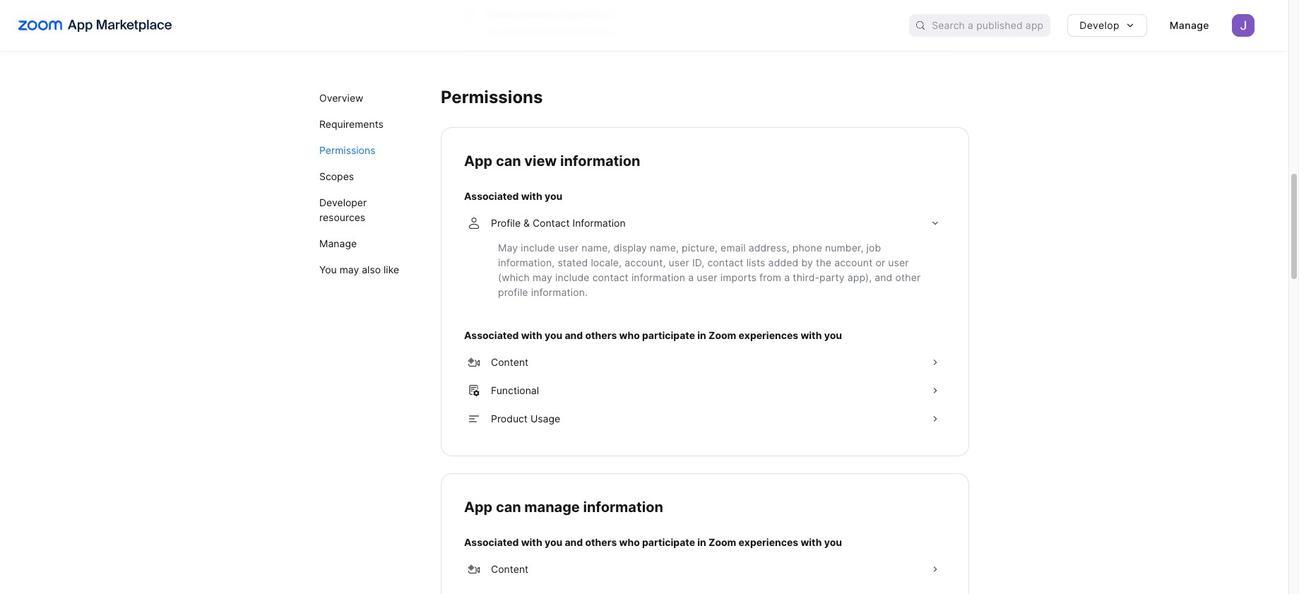 Task type: locate. For each thing, give the bounding box(es) containing it.
usage
[[531, 412, 560, 424]]

account
[[517, 7, 557, 19], [835, 256, 873, 268]]

contact
[[708, 256, 744, 268], [593, 271, 629, 283]]

1 vertical spatial permissions
[[319, 144, 376, 156]]

who for 2nd content "dropdown button" from the bottom
[[619, 329, 640, 341]]

1 vertical spatial account
[[835, 256, 873, 268]]

and
[[875, 271, 893, 283], [565, 329, 583, 341], [565, 536, 583, 548]]

1 vertical spatial app
[[464, 499, 493, 515]]

0 vertical spatial information
[[560, 152, 640, 169]]

1 vertical spatial content button
[[464, 555, 946, 583]]

view
[[525, 152, 557, 169]]

may down information,
[[533, 271, 553, 283]]

id,
[[692, 256, 705, 268]]

1 vertical spatial who
[[619, 536, 640, 548]]

1 in from the top
[[698, 329, 707, 341]]

others
[[585, 329, 617, 341], [585, 536, 617, 548]]

participate
[[642, 329, 695, 341], [642, 536, 695, 548]]

banner
[[0, 0, 1289, 51]]

0 vertical spatial in
[[698, 329, 707, 341]]

others down app can manage information
[[585, 536, 617, 548]]

1 vertical spatial others
[[585, 536, 617, 548]]

permissions down requirements on the left top of the page
[[319, 144, 376, 156]]

1 others from the top
[[585, 329, 617, 341]]

no
[[487, 25, 500, 37]]

account up app),
[[835, 256, 873, 268]]

2 vertical spatial and
[[565, 536, 583, 548]]

0 vertical spatial app
[[464, 152, 493, 169]]

2 vertical spatial information
[[583, 499, 663, 515]]

scopes link
[[319, 163, 415, 189]]

name, up account,
[[650, 241, 679, 253]]

1 a from the left
[[688, 271, 694, 283]]

a down added
[[784, 271, 790, 283]]

profile
[[491, 217, 521, 229]]

0 horizontal spatial manage
[[319, 237, 357, 249]]

and down information.
[[565, 329, 583, 341]]

0 vertical spatial and
[[875, 271, 893, 283]]

developer resources link
[[319, 189, 415, 230]]

1 vertical spatial experiences
[[739, 536, 799, 548]]

0 vertical spatial associated
[[464, 190, 519, 202]]

1 horizontal spatial include
[[555, 271, 590, 283]]

1 vertical spatial zoom
[[709, 329, 737, 341]]

0 vertical spatial content button
[[464, 348, 946, 376]]

1 vertical spatial associated
[[464, 329, 519, 341]]

1 vertical spatial include
[[555, 271, 590, 283]]

include
[[521, 241, 555, 253], [555, 271, 590, 283]]

0 horizontal spatial permissions
[[319, 144, 376, 156]]

1 vertical spatial can
[[496, 499, 521, 515]]

scopes
[[319, 170, 354, 182]]

2 app from the top
[[464, 499, 493, 515]]

functional
[[491, 384, 539, 396]]

functional button
[[464, 376, 946, 405]]

1 horizontal spatial may
[[533, 271, 553, 283]]

associated for app can view information
[[464, 190, 519, 202]]

may right the you
[[340, 264, 359, 276]]

contact down email
[[708, 256, 744, 268]]

with
[[521, 190, 542, 202], [521, 329, 542, 341], [801, 329, 822, 341], [521, 536, 542, 548], [801, 536, 822, 548]]

and for 2nd content "dropdown button" from the bottom
[[565, 329, 583, 341]]

associated
[[464, 190, 519, 202], [464, 329, 519, 341], [464, 536, 519, 548]]

user
[[558, 241, 579, 253], [669, 256, 690, 268], [888, 256, 909, 268], [697, 271, 718, 283]]

2 vertical spatial associated
[[464, 536, 519, 548]]

0 horizontal spatial contact
[[593, 271, 629, 283]]

added
[[769, 256, 799, 268]]

and for first content "dropdown button" from the bottom of the page
[[565, 536, 583, 548]]

account up the 'additional'
[[517, 7, 557, 19]]

in
[[698, 329, 707, 341], [698, 536, 707, 548]]

contact
[[533, 217, 570, 229]]

1 participate from the top
[[642, 329, 695, 341]]

1 horizontal spatial permissions
[[441, 87, 543, 107]]

2 who from the top
[[619, 536, 640, 548]]

permissions
[[441, 87, 543, 107], [319, 144, 376, 156]]

may
[[340, 264, 359, 276], [533, 271, 553, 283]]

associated with you and others who participate in zoom experiences with you
[[464, 329, 842, 341], [464, 536, 842, 548]]

learn more about user role image
[[606, 8, 616, 18]]

1 vertical spatial associated with you and others who participate in zoom experiences with you
[[464, 536, 842, 548]]

0 horizontal spatial may
[[340, 264, 359, 276]]

contact down the locale,
[[593, 271, 629, 283]]

1 associated from the top
[[464, 190, 519, 202]]

app
[[464, 152, 493, 169], [464, 499, 493, 515]]

address,
[[749, 241, 790, 253]]

product usage button
[[464, 405, 946, 433]]

0 vertical spatial can
[[496, 152, 521, 169]]

1 vertical spatial in
[[698, 536, 707, 548]]

additional
[[503, 25, 549, 37]]

zoom for 2nd content "dropdown button" from the bottom
[[709, 329, 737, 341]]

0 vertical spatial account
[[517, 7, 557, 19]]

can left view
[[496, 152, 521, 169]]

include down the stated
[[555, 271, 590, 283]]

who
[[619, 329, 640, 341], [619, 536, 640, 548]]

others down information.
[[585, 329, 617, 341]]

associated with you
[[464, 190, 563, 202]]

number,
[[825, 241, 864, 253]]

display
[[614, 241, 647, 253]]

also
[[362, 264, 381, 276]]

name,
[[582, 241, 611, 253], [650, 241, 679, 253]]

requirements link
[[319, 111, 415, 137]]

content
[[491, 356, 529, 368], [491, 563, 529, 575]]

1 horizontal spatial account
[[835, 256, 873, 268]]

&
[[524, 217, 530, 229]]

2 vertical spatial zoom
[[709, 536, 737, 548]]

1 content from the top
[[491, 356, 529, 368]]

0 horizontal spatial include
[[521, 241, 555, 253]]

0 horizontal spatial a
[[688, 271, 694, 283]]

0 vertical spatial associated with you and others who participate in zoom experiences with you
[[464, 329, 842, 341]]

app for app can view information
[[464, 152, 493, 169]]

manage button
[[1159, 14, 1221, 37]]

1 vertical spatial manage
[[319, 237, 357, 249]]

imports
[[721, 271, 757, 283]]

content button
[[464, 348, 946, 376], [464, 555, 946, 583]]

2 others from the top
[[585, 536, 617, 548]]

1 who from the top
[[619, 329, 640, 341]]

who for first content "dropdown button" from the bottom of the page
[[619, 536, 640, 548]]

can left the 'manage' in the left bottom of the page
[[496, 499, 521, 515]]

can for view
[[496, 152, 521, 169]]

and down or
[[875, 271, 893, 283]]

1 can from the top
[[496, 152, 521, 169]]

zoom
[[487, 7, 515, 19], [709, 329, 737, 341], [709, 536, 737, 548]]

1 horizontal spatial a
[[784, 271, 790, 283]]

you
[[545, 190, 563, 202], [545, 329, 563, 341], [824, 329, 842, 341], [545, 536, 563, 548], [824, 536, 842, 548]]

may inside may include user name, display name, picture, email address, phone number, job information, stated locale, account, user id, contact lists added by the account or user (which may include contact information a user imports from a third-party app), and other profile information.
[[533, 271, 553, 283]]

like
[[384, 264, 399, 276]]

0 horizontal spatial name,
[[582, 241, 611, 253]]

1 content button from the top
[[464, 348, 946, 376]]

by
[[802, 256, 813, 268]]

Search text field
[[932, 15, 1051, 36]]

1 app from the top
[[464, 152, 493, 169]]

a down id,
[[688, 271, 694, 283]]

3 associated from the top
[[464, 536, 519, 548]]

0 vertical spatial experiences
[[739, 329, 799, 341]]

0 vertical spatial who
[[619, 329, 640, 341]]

0 vertical spatial manage
[[1170, 19, 1210, 31]]

picture,
[[682, 241, 718, 253]]

profile
[[498, 286, 528, 298]]

search a published app element
[[910, 14, 1051, 37]]

1 vertical spatial participate
[[642, 536, 695, 548]]

and inside may include user name, display name, picture, email address, phone number, job information, stated locale, account, user id, contact lists added by the account or user (which may include contact information a user imports from a third-party app), and other profile information.
[[875, 271, 893, 283]]

1 vertical spatial and
[[565, 329, 583, 341]]

user down id,
[[697, 271, 718, 283]]

manage inside button
[[1170, 19, 1210, 31]]

experiences
[[739, 329, 799, 341], [739, 536, 799, 548]]

name, up the locale,
[[582, 241, 611, 253]]

and down app can manage information
[[565, 536, 583, 548]]

can
[[496, 152, 521, 169], [496, 499, 521, 515]]

resources
[[319, 211, 365, 223]]

1 vertical spatial information
[[632, 271, 686, 283]]

1 horizontal spatial contact
[[708, 256, 744, 268]]

2 associated from the top
[[464, 329, 519, 341]]

profile & contact information
[[491, 217, 626, 229]]

2 associated with you and others who participate in zoom experiences with you from the top
[[464, 536, 842, 548]]

0 vertical spatial others
[[585, 329, 617, 341]]

permissions down no
[[441, 87, 543, 107]]

others for first content "dropdown button" from the bottom of the page
[[585, 536, 617, 548]]

information
[[573, 217, 626, 229]]

0 vertical spatial content
[[491, 356, 529, 368]]

developer
[[319, 196, 367, 208]]

manage
[[525, 499, 580, 515]]

include up information,
[[521, 241, 555, 253]]

1 horizontal spatial manage
[[1170, 19, 1210, 31]]

user up other
[[888, 256, 909, 268]]

job
[[867, 241, 881, 253]]

information
[[560, 152, 640, 169], [632, 271, 686, 283], [583, 499, 663, 515]]

manage
[[1170, 19, 1210, 31], [319, 237, 357, 249]]

user up the stated
[[558, 241, 579, 253]]

party
[[820, 271, 845, 283]]

a
[[688, 271, 694, 283], [784, 271, 790, 283]]

product usage
[[491, 412, 560, 424]]

2 can from the top
[[496, 499, 521, 515]]

1 vertical spatial content
[[491, 563, 529, 575]]

1 horizontal spatial name,
[[650, 241, 679, 253]]

0 vertical spatial participate
[[642, 329, 695, 341]]

lists
[[747, 256, 766, 268]]

account,
[[625, 256, 666, 268]]



Task type: vqa. For each thing, say whether or not it's contained in the screenshot.
current user is barb dwyer element
no



Task type: describe. For each thing, give the bounding box(es) containing it.
other
[[896, 271, 921, 283]]

zoom for first content "dropdown button" from the bottom of the page
[[709, 536, 737, 548]]

profile & contact information button
[[464, 209, 946, 237]]

permissions link
[[319, 137, 415, 163]]

information for app can view information
[[560, 152, 640, 169]]

(which
[[498, 271, 530, 283]]

app can manage information
[[464, 499, 663, 515]]

0 vertical spatial contact
[[708, 256, 744, 268]]

information inside may include user name, display name, picture, email address, phone number, job information, stated locale, account, user id, contact lists added by the account or user (which may include contact information a user imports from a third-party app), and other profile information.
[[632, 271, 686, 283]]

0 vertical spatial permissions
[[441, 87, 543, 107]]

0 horizontal spatial account
[[517, 7, 557, 19]]

may
[[498, 241, 518, 253]]

2 participate from the top
[[642, 536, 695, 548]]

manage for "manage" link
[[319, 237, 357, 249]]

user left id,
[[669, 256, 690, 268]]

2 experiences from the top
[[739, 536, 799, 548]]

locale,
[[591, 256, 622, 268]]

requirements
[[552, 25, 613, 37]]

information,
[[498, 256, 555, 268]]

zoom account eligibility
[[487, 7, 603, 19]]

you may also like link
[[319, 257, 415, 283]]

2 in from the top
[[698, 536, 707, 548]]

eligibility
[[559, 7, 603, 19]]

requirements
[[319, 118, 384, 130]]

1 name, from the left
[[582, 241, 611, 253]]

0 vertical spatial include
[[521, 241, 555, 253]]

from
[[760, 271, 782, 283]]

2 a from the left
[[784, 271, 790, 283]]

account inside may include user name, display name, picture, email address, phone number, job information, stated locale, account, user id, contact lists added by the account or user (which may include contact information a user imports from a third-party app), and other profile information.
[[835, 256, 873, 268]]

develop button
[[1068, 14, 1147, 37]]

email
[[721, 241, 746, 253]]

banner containing develop
[[0, 0, 1289, 51]]

you may also like
[[319, 264, 399, 276]]

or
[[876, 256, 886, 268]]

overview
[[319, 92, 364, 104]]

0 vertical spatial zoom
[[487, 7, 515, 19]]

app),
[[848, 271, 872, 283]]

develop
[[1080, 19, 1120, 31]]

associated for app can manage information
[[464, 536, 519, 548]]

developer resources
[[319, 196, 367, 223]]

manage link
[[319, 230, 415, 257]]

product
[[491, 412, 528, 424]]

2 content from the top
[[491, 563, 529, 575]]

2 name, from the left
[[650, 241, 679, 253]]

you
[[319, 264, 337, 276]]

may include user name, display name, picture, email address, phone number, job information, stated locale, account, user id, contact lists added by the account or user (which may include contact information a user imports from a third-party app), and other profile information.
[[498, 241, 921, 298]]

no additional requirements
[[487, 25, 613, 37]]

the
[[816, 256, 832, 268]]

1 vertical spatial contact
[[593, 271, 629, 283]]

information for app can manage information
[[583, 499, 663, 515]]

app for app can manage information
[[464, 499, 493, 515]]

learn more about user role tooltip
[[606, 8, 616, 18]]

stated
[[558, 256, 588, 268]]

app can view information
[[464, 152, 640, 169]]

manage for manage button
[[1170, 19, 1210, 31]]

phone
[[793, 241, 822, 253]]

overview link
[[319, 85, 415, 111]]

2 content button from the top
[[464, 555, 946, 583]]

can for manage
[[496, 499, 521, 515]]

1 experiences from the top
[[739, 329, 799, 341]]

information.
[[531, 286, 588, 298]]

others for 2nd content "dropdown button" from the bottom
[[585, 329, 617, 341]]

third-
[[793, 271, 820, 283]]

1 associated with you and others who participate in zoom experiences with you from the top
[[464, 329, 842, 341]]



